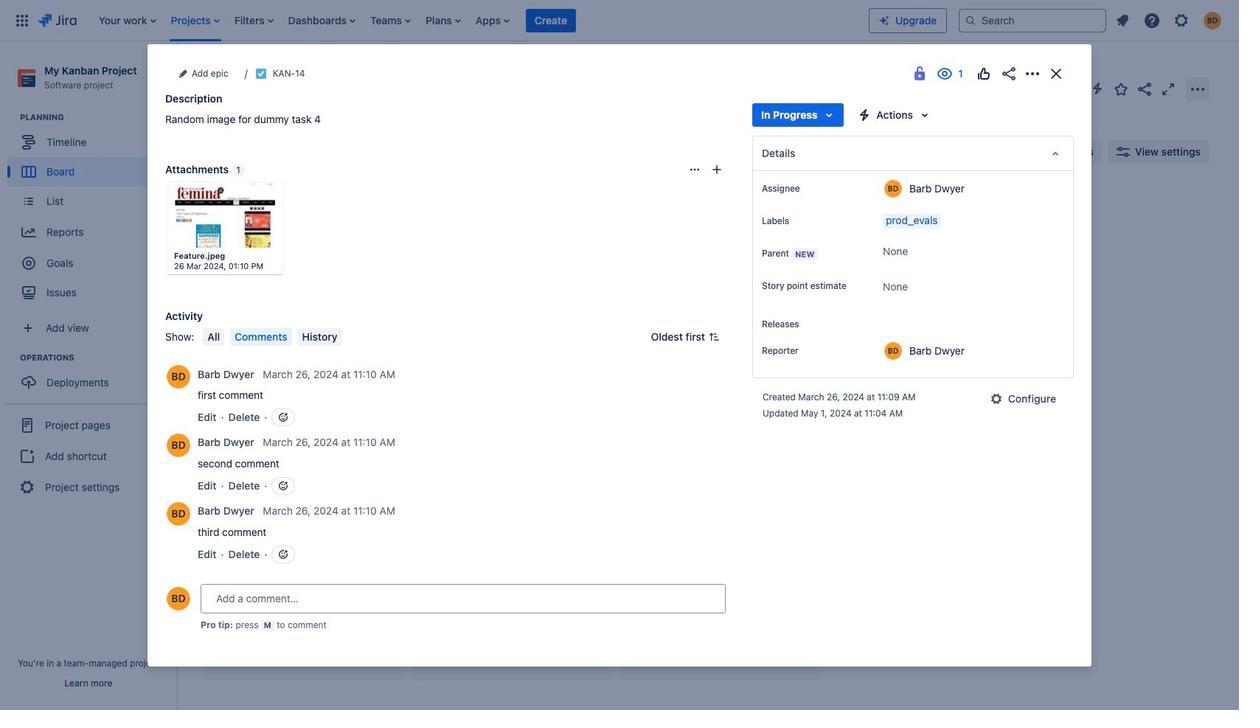 Task type: describe. For each thing, give the bounding box(es) containing it.
add reaction image
[[278, 412, 289, 423]]

5 list item from the left
[[366, 0, 415, 41]]

enter full screen image
[[1160, 80, 1177, 98]]

heading for group to the middle
[[20, 352, 176, 364]]

7 list item from the left
[[471, 0, 514, 41]]

1 list item from the left
[[94, 0, 160, 41]]

copy link to issue image
[[302, 67, 314, 79]]

0 vertical spatial group
[[7, 112, 176, 312]]

search image
[[965, 14, 977, 26]]

more options for attachments image
[[689, 164, 701, 176]]

1 add reaction image from the top
[[278, 480, 289, 492]]

2 add reaction image from the top
[[278, 549, 289, 561]]

1 horizontal spatial list
[[1109, 7, 1230, 34]]

star kan board image
[[1112, 80, 1130, 98]]

copy link to comment image for add reaction image
[[398, 368, 410, 380]]

Search text field
[[225, 140, 336, 164]]

0 horizontal spatial list
[[91, 0, 869, 41]]

actions image
[[1024, 65, 1042, 83]]

more information about barb dwyer image for 1st add reaction icon from the top
[[167, 434, 190, 457]]

3 list item from the left
[[230, 0, 278, 41]]

task image
[[255, 68, 267, 80]]

sidebar element
[[0, 41, 177, 710]]



Task type: vqa. For each thing, say whether or not it's contained in the screenshot.
second list item from the right
yes



Task type: locate. For each thing, give the bounding box(es) containing it.
copy link to comment image
[[398, 437, 410, 448]]

primary element
[[9, 0, 869, 41]]

dialog
[[148, 10, 1092, 667]]

goal image
[[22, 257, 35, 270]]

None search field
[[959, 8, 1106, 32]]

2 copy link to comment image from the top
[[398, 505, 410, 517]]

0 vertical spatial heading
[[20, 112, 176, 123]]

banner
[[0, 0, 1239, 41]]

1 vertical spatial heading
[[20, 352, 176, 364]]

download image
[[234, 189, 252, 207]]

0 vertical spatial add reaction image
[[278, 480, 289, 492]]

list item
[[94, 0, 160, 41], [166, 0, 224, 41], [230, 0, 278, 41], [284, 0, 360, 41], [366, 0, 415, 41], [421, 0, 465, 41], [471, 0, 514, 41], [526, 0, 576, 41]]

jira image
[[38, 11, 77, 29], [38, 11, 77, 29]]

1 heading from the top
[[20, 112, 176, 123]]

2 vertical spatial group
[[6, 404, 171, 508]]

6 list item from the left
[[421, 0, 465, 41]]

Add a comment… field
[[201, 584, 726, 614]]

1 vertical spatial more information about barb dwyer image
[[167, 502, 190, 526]]

copy link to comment image
[[398, 368, 410, 380], [398, 505, 410, 517]]

Search field
[[959, 8, 1106, 32]]

add reaction image
[[278, 480, 289, 492], [278, 549, 289, 561]]

add attachment image
[[711, 164, 723, 176]]

close image
[[1047, 65, 1065, 83]]

1 vertical spatial copy link to comment image
[[398, 505, 410, 517]]

details element
[[752, 136, 1074, 171]]

0 vertical spatial copy link to comment image
[[398, 368, 410, 380]]

1 vertical spatial add reaction image
[[278, 549, 289, 561]]

more information about barb dwyer image
[[167, 365, 190, 389]]

to do element
[[216, 202, 256, 213]]

more image
[[259, 189, 277, 207]]

copy link to comment image up copy link to comment image
[[398, 368, 410, 380]]

1 vertical spatial group
[[7, 352, 176, 402]]

2 more information about barb dwyer image from the top
[[167, 502, 190, 526]]

menu bar
[[200, 328, 345, 346]]

0 vertical spatial more information about barb dwyer image
[[167, 434, 190, 457]]

list
[[91, 0, 869, 41], [1109, 7, 1230, 34]]

2 heading from the top
[[20, 352, 176, 364]]

2 list item from the left
[[166, 0, 224, 41]]

1 more information about barb dwyer image from the top
[[167, 434, 190, 457]]

8 list item from the left
[[526, 0, 576, 41]]

heading
[[20, 112, 176, 123], [20, 352, 176, 364]]

copy link to comment image for 1st add reaction icon from the bottom of the page
[[398, 505, 410, 517]]

group
[[7, 112, 176, 312], [7, 352, 176, 402], [6, 404, 171, 508]]

vote options: no one has voted for this issue yet. image
[[975, 65, 993, 83]]

heading for top group
[[20, 112, 176, 123]]

4 list item from the left
[[284, 0, 360, 41]]

1 copy link to comment image from the top
[[398, 368, 410, 380]]

more information about barb dwyer image for 1st add reaction icon from the bottom of the page
[[167, 502, 190, 526]]

more information about barb dwyer image
[[167, 434, 190, 457], [167, 502, 190, 526]]

copy link to comment image down copy link to comment image
[[398, 505, 410, 517]]



